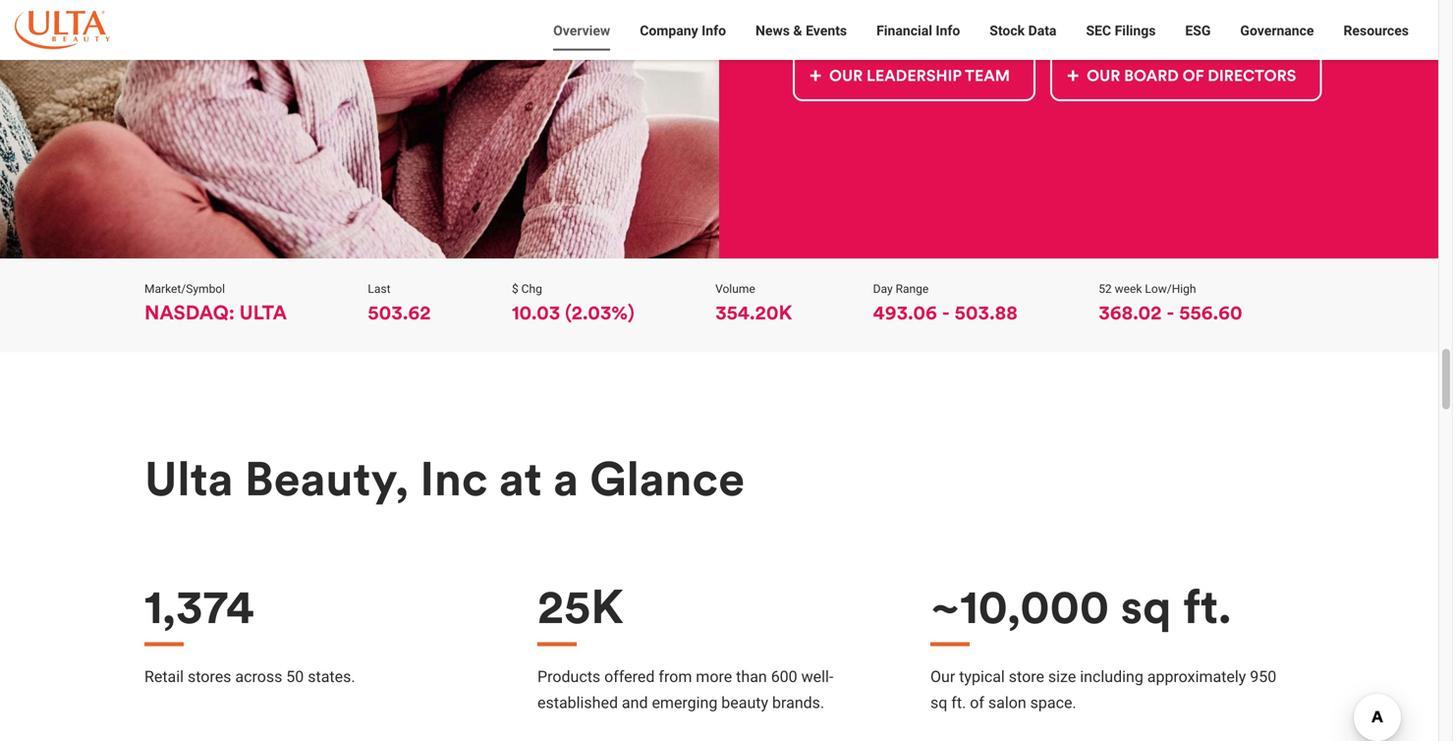 Task type: vqa. For each thing, say whether or not it's contained in the screenshot.


Task type: describe. For each thing, give the bounding box(es) containing it.
financial info link
[[862, 20, 975, 60]]

sec filings
[[1086, 23, 1156, 39]]

company info
[[640, 23, 726, 39]]

25k
[[538, 576, 623, 636]]

main element
[[0, 0, 1439, 60]]

ulta
[[239, 300, 287, 325]]

overview link
[[539, 20, 625, 60]]

52 week low/high 368.02 - 556.60
[[1099, 282, 1243, 325]]

503.62
[[368, 300, 431, 325]]

- inside day range 493.06 - 503.88
[[942, 300, 950, 325]]

market/symbol
[[144, 282, 225, 296]]

established
[[538, 693, 618, 712]]

financial info
[[877, 23, 960, 39]]

stock
[[990, 23, 1025, 39]]

52
[[1099, 282, 1112, 296]]

size
[[1049, 667, 1077, 686]]

our leadership team link
[[793, 50, 1036, 101]]

news
[[756, 23, 790, 39]]

store
[[1009, 667, 1045, 686]]

data
[[1029, 23, 1057, 39]]

stores
[[188, 667, 231, 686]]

approximately
[[1148, 667, 1247, 686]]

our typical store size including approximately 950 sq ft. of salon space.
[[931, 667, 1277, 712]]

our for our typical store size including approximately 950 sq ft. of salon space.
[[931, 667, 956, 686]]

ulta beauty, inc. image
[[15, 11, 110, 49]]

esg link
[[1171, 20, 1226, 60]]

beauty
[[722, 693, 769, 712]]

news & events link
[[741, 20, 862, 60]]

governance
[[1241, 23, 1315, 39]]

investor
[[552, 23, 603, 39]]

a
[[553, 449, 579, 509]]

our leadership team
[[829, 65, 1010, 85]]

across
[[235, 667, 282, 686]]

10.03
[[512, 300, 561, 325]]

leadership
[[867, 65, 962, 85]]

950
[[1250, 667, 1277, 686]]

resources
[[1344, 23, 1409, 39]]

1 horizontal spatial sq
[[1121, 576, 1172, 636]]

last
[[368, 282, 391, 296]]

600
[[771, 667, 798, 686]]

ft. inside our typical store size including approximately 950 sq ft. of salon space.
[[952, 693, 966, 712]]

retail
[[144, 667, 184, 686]]

retail stores across 50 states.
[[144, 667, 355, 686]]

directors
[[1208, 65, 1297, 85]]

including
[[1080, 667, 1144, 686]]

investor link
[[538, 20, 603, 60]]

sq inside our typical store size including approximately 950 sq ft. of salon space.
[[931, 693, 948, 712]]

typical
[[959, 667, 1005, 686]]

$
[[512, 282, 519, 296]]

day
[[873, 282, 893, 296]]

glance
[[590, 449, 745, 509]]

governance link
[[1226, 20, 1329, 60]]

ulta
[[144, 449, 233, 509]]

$ chg 10.03 ( 2.03% )
[[512, 282, 635, 325]]

our board of directors link
[[1051, 50, 1322, 101]]

of inside our typical store size including approximately 950 sq ft. of salon space.
[[970, 693, 985, 712]]

well-
[[802, 667, 834, 686]]



Task type: locate. For each thing, give the bounding box(es) containing it.
beauty,
[[245, 449, 409, 509]]

stock data
[[990, 23, 1057, 39]]

our
[[829, 65, 863, 85], [1087, 65, 1121, 85], [931, 667, 956, 686]]

our inside our board of directors link
[[1087, 65, 1121, 85]]

of
[[1183, 65, 1204, 85], [970, 693, 985, 712]]

ft. up the approximately
[[1183, 576, 1232, 636]]

from
[[659, 667, 692, 686]]

~10,000 sq ft.
[[931, 576, 1232, 636]]

offered
[[605, 667, 655, 686]]

1 horizontal spatial ft.
[[1183, 576, 1232, 636]]

our down sec filings link
[[1087, 65, 1121, 85]]

financial
[[877, 23, 933, 39]]

sec
[[1086, 23, 1112, 39]]

space.
[[1031, 693, 1077, 712]]

- left 503.88 on the right of page
[[942, 300, 950, 325]]

our board of directors
[[1087, 65, 1297, 85]]

market/symbol nasdaq: ulta
[[144, 282, 287, 325]]

inc
[[420, 449, 488, 509]]

0 vertical spatial of
[[1183, 65, 1204, 85]]

1 horizontal spatial of
[[1183, 65, 1204, 85]]

0 horizontal spatial our
[[829, 65, 863, 85]]

2 horizontal spatial our
[[1087, 65, 1121, 85]]

info inside 'link'
[[936, 23, 960, 39]]

team
[[965, 65, 1010, 85]]

info
[[702, 23, 726, 39], [936, 23, 960, 39]]

0 vertical spatial sq
[[1121, 576, 1172, 636]]

2 info from the left
[[936, 23, 960, 39]]

products
[[538, 667, 601, 686]]

day range 493.06 - 503.88
[[873, 282, 1018, 325]]

week
[[1115, 282, 1142, 296]]

1 horizontal spatial our
[[931, 667, 956, 686]]

events
[[806, 23, 847, 39]]

1 - from the left
[[942, 300, 950, 325]]

1 vertical spatial ft.
[[952, 693, 966, 712]]

1 vertical spatial of
[[970, 693, 985, 712]]

sq left salon
[[931, 693, 948, 712]]

(
[[565, 300, 572, 325]]

0 horizontal spatial of
[[970, 693, 985, 712]]

our for our leadership team
[[829, 65, 863, 85]]

info for company info
[[702, 23, 726, 39]]

company
[[640, 23, 698, 39]]

1 horizontal spatial -
[[1167, 300, 1175, 325]]

our down the events
[[829, 65, 863, 85]]

sq up including
[[1121, 576, 1172, 636]]

our inside our typical store size including approximately 950 sq ft. of salon space.
[[931, 667, 956, 686]]

1,374
[[144, 576, 255, 636]]

info for financial info
[[936, 23, 960, 39]]

volume 354.20k
[[716, 282, 792, 325]]

products offered from more than 600 well- established and emerging beauty brands.
[[538, 667, 834, 712]]

-
[[942, 300, 950, 325], [1167, 300, 1175, 325]]

filings
[[1115, 23, 1156, 39]]

2.03%
[[572, 300, 628, 325]]

ft. down typical
[[952, 693, 966, 712]]

at
[[499, 449, 542, 509]]

556.60
[[1180, 300, 1243, 325]]

2 - from the left
[[1167, 300, 1175, 325]]

nasdaq:
[[144, 300, 235, 325]]

more
[[696, 667, 732, 686]]

0 horizontal spatial -
[[942, 300, 950, 325]]

last 503.62
[[368, 282, 431, 325]]

states.
[[308, 667, 355, 686]]

0 horizontal spatial ft.
[[952, 693, 966, 712]]

of down typical
[[970, 693, 985, 712]]

ulta beauty, inc at a glance
[[144, 449, 745, 509]]

- down the 'low/high' at right top
[[1167, 300, 1175, 325]]

0 horizontal spatial sq
[[931, 693, 948, 712]]

salon
[[989, 693, 1027, 712]]

news & events
[[756, 23, 847, 39]]

chg
[[522, 282, 542, 296]]

and
[[622, 693, 648, 712]]

1 horizontal spatial info
[[936, 23, 960, 39]]

board
[[1124, 65, 1179, 85]]

0 horizontal spatial info
[[702, 23, 726, 39]]

range
[[896, 282, 929, 296]]

info right company
[[702, 23, 726, 39]]

sq
[[1121, 576, 1172, 636], [931, 693, 948, 712]]

&
[[794, 23, 803, 39]]

503.88
[[955, 300, 1018, 325]]

esg
[[1186, 23, 1211, 39]]

368.02
[[1099, 300, 1162, 325]]

493.06
[[873, 300, 938, 325]]

)
[[628, 300, 635, 325]]

overview
[[553, 23, 611, 39]]

our left typical
[[931, 667, 956, 686]]

low/high
[[1145, 282, 1197, 296]]

resources link
[[1329, 20, 1424, 60]]

50
[[286, 667, 304, 686]]

0 vertical spatial ft.
[[1183, 576, 1232, 636]]

~10,000
[[931, 576, 1110, 636]]

our for our board of directors
[[1087, 65, 1121, 85]]

info right financial
[[936, 23, 960, 39]]

ft.
[[1183, 576, 1232, 636], [952, 693, 966, 712]]

volume
[[716, 282, 755, 296]]

brands.
[[773, 693, 825, 712]]

- inside 52 week low/high 368.02 - 556.60
[[1167, 300, 1175, 325]]

1 info from the left
[[702, 23, 726, 39]]

company info link
[[625, 20, 741, 60]]

354.20k
[[716, 300, 792, 325]]

sec filings link
[[1072, 20, 1171, 60]]

emerging
[[652, 693, 718, 712]]

stock data link
[[975, 20, 1072, 60]]

1 vertical spatial sq
[[931, 693, 948, 712]]

than
[[736, 667, 767, 686]]

of down esg link
[[1183, 65, 1204, 85]]



